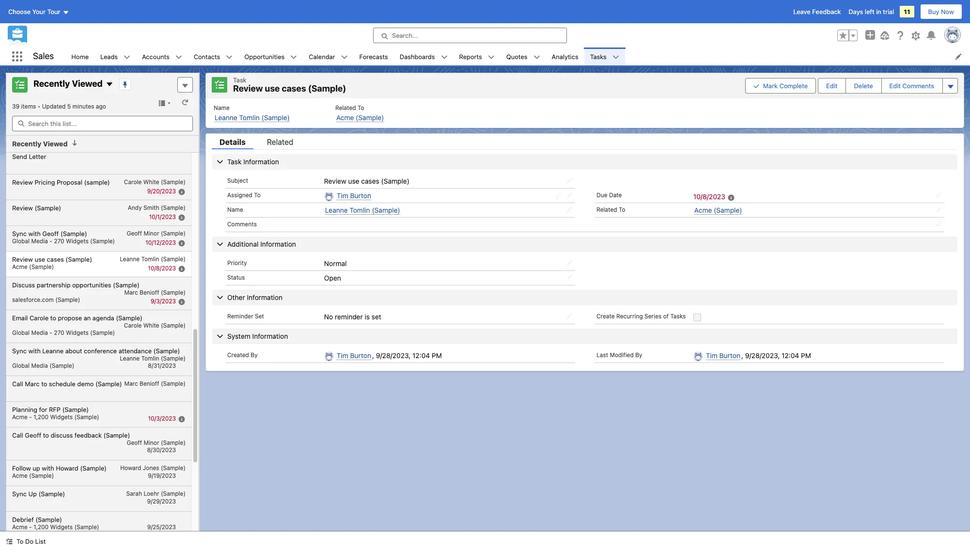 Task type: vqa. For each thing, say whether or not it's contained in the screenshot.
left My
no



Task type: locate. For each thing, give the bounding box(es) containing it.
text default image for contacts
[[226, 54, 233, 61]]

partnership
[[37, 281, 70, 289]]

10/12/2023
[[146, 239, 176, 246]]

2 media from the top
[[31, 329, 48, 336]]

geoff down andy
[[127, 230, 142, 237]]

leanne
[[215, 113, 238, 121], [325, 206, 348, 214], [120, 255, 140, 263], [42, 347, 64, 355], [120, 355, 140, 362]]

cases
[[282, 83, 306, 94], [361, 177, 380, 185], [47, 255, 64, 263]]

(sample)
[[308, 83, 347, 94], [262, 113, 290, 121], [356, 113, 384, 121], [381, 177, 410, 185], [161, 178, 186, 186], [35, 204, 61, 212], [161, 204, 186, 211], [372, 206, 401, 214], [714, 206, 743, 214], [61, 230, 87, 237], [161, 230, 186, 237], [90, 237, 115, 245], [66, 255, 92, 263], [161, 255, 186, 263], [29, 263, 54, 270], [113, 281, 140, 289], [161, 289, 186, 296], [55, 296, 80, 303], [116, 314, 143, 322], [161, 322, 186, 329], [90, 329, 115, 336], [154, 347, 180, 355], [161, 355, 186, 362], [50, 362, 74, 369], [96, 380, 122, 388], [161, 380, 186, 387], [62, 406, 89, 413], [74, 413, 99, 421], [104, 431, 130, 439], [161, 439, 186, 446], [80, 464, 107, 472], [161, 464, 186, 472], [29, 472, 54, 479], [39, 490, 65, 498], [161, 490, 186, 497], [35, 516, 62, 524], [74, 524, 99, 531]]

0 horizontal spatial by
[[251, 352, 258, 359]]

2 9/28/2023, from the left
[[746, 352, 780, 360]]

information inside 'task information' dropdown button
[[244, 157, 279, 166]]

2 white from the top
[[143, 322, 159, 329]]

recently viewed|tasks|list view element
[[6, 73, 199, 538]]

benioff down 8/31/2023
[[140, 380, 159, 387]]

text default image for dashboards
[[441, 54, 448, 61]]

global down email
[[12, 329, 30, 336]]

acme - 1,200 widgets (sample) for (sample)
[[12, 524, 99, 531]]

sales
[[33, 51, 54, 61]]

with inside sync with leanne about conference attendance (sample) leanne tomlin (sample)
[[28, 347, 41, 355]]

0 vertical spatial use
[[265, 83, 280, 94]]

1 vertical spatial viewed
[[43, 140, 68, 148]]

1 vertical spatial with
[[28, 347, 41, 355]]

sync for sync up (sample)
[[12, 490, 27, 498]]

2 benioff from the top
[[140, 380, 159, 387]]

2 vertical spatial media
[[31, 362, 48, 369]]

1 vertical spatial 1,200
[[34, 524, 49, 531]]

send letter link
[[6, 149, 192, 174]]

1 horizontal spatial 12:04
[[782, 352, 800, 360]]

reports
[[460, 53, 482, 60]]

270 down review (sample)
[[54, 237, 64, 245]]

white down the 9/3/2023
[[143, 322, 159, 329]]

1 vertical spatial sync
[[12, 347, 27, 355]]

acme - 1,200 widgets (sample) up discuss
[[12, 413, 99, 421]]

1 vertical spatial acme (sample)
[[12, 263, 54, 270]]

edit right 'delete'
[[890, 82, 902, 90]]

salesforce.com
[[12, 296, 54, 303]]

sync down review (sample)
[[12, 230, 27, 237]]

1 270 from the top
[[54, 237, 64, 245]]

0 horizontal spatial leanne tomlin (sample)
[[120, 255, 186, 263]]

tim burton for last modified by
[[707, 352, 741, 360]]

1 vertical spatial related
[[267, 137, 294, 146]]

home link
[[66, 48, 95, 65]]

, for created by
[[372, 352, 374, 360]]

sync
[[12, 230, 27, 237], [12, 347, 27, 355], [12, 490, 27, 498]]

information up set
[[247, 293, 283, 302]]

2 vertical spatial acme (sample)
[[12, 472, 54, 479]]

to for carole
[[50, 314, 56, 322]]

recently up send letter
[[12, 140, 41, 148]]

related for related to acme (sample)
[[336, 104, 356, 111]]

1 vertical spatial tasks
[[671, 313, 686, 320]]

minor up jones
[[144, 439, 159, 446]]

to inside call geoff to discuss feedback (sample) geoff minor (sample) 8/30/2023
[[43, 431, 49, 439]]

1 white from the top
[[143, 178, 159, 186]]

1 edit from the left
[[827, 82, 838, 90]]

media down review (sample)
[[31, 237, 48, 245]]

widgets up opportunities
[[66, 237, 89, 245]]

2 horizontal spatial cases
[[361, 177, 380, 185]]

information down related 'link'
[[244, 157, 279, 166]]

0 vertical spatial list
[[66, 48, 971, 65]]

edit for edit
[[827, 82, 838, 90]]

1 sync from the top
[[12, 230, 27, 237]]

2 vertical spatial cases
[[47, 255, 64, 263]]

task inside task review use cases (sample)
[[233, 76, 247, 84]]

marc down attendance
[[124, 380, 138, 387]]

2 vertical spatial to
[[43, 431, 49, 439]]

1 vertical spatial global
[[12, 329, 30, 336]]

widgets
[[66, 237, 89, 245], [66, 329, 89, 336], [50, 413, 73, 421], [50, 524, 73, 531]]

discuss
[[12, 281, 35, 289]]

1,200
[[34, 413, 49, 421], [34, 524, 49, 531]]

0 vertical spatial white
[[143, 178, 159, 186]]

1 vertical spatial comments
[[227, 221, 257, 228]]

text default image inside accounts list item
[[175, 54, 182, 61]]

list containing home
[[66, 48, 971, 65]]

recently up updated
[[33, 79, 70, 89]]

text default image for calendar
[[341, 54, 348, 61]]

information right additional
[[261, 240, 296, 248]]

other information button
[[212, 290, 958, 305]]

tomlin
[[239, 113, 260, 121], [350, 206, 370, 214], [141, 255, 159, 263], [141, 355, 159, 362]]

to do list
[[16, 538, 46, 546]]

1 horizontal spatial 10/8/2023
[[694, 192, 726, 201]]

viewed up 'minutes'
[[72, 79, 103, 89]]

None search field
[[12, 116, 193, 131]]

geoff minor (sample)
[[127, 230, 186, 237]]

minor up 10/12/2023
[[144, 230, 159, 237]]

to left schedule
[[41, 380, 47, 388]]

for
[[39, 406, 47, 413]]

review use cases (sample)
[[324, 177, 410, 185], [12, 255, 92, 263]]

call down 'planning'
[[12, 431, 23, 439]]

0 horizontal spatial ,
[[372, 352, 374, 360]]

edit for edit comments
[[890, 82, 902, 90]]

1 horizontal spatial 9/28/2023,
[[746, 352, 780, 360]]

to for geoff
[[43, 431, 49, 439]]

recently viewed up letter
[[12, 140, 68, 148]]

buy
[[929, 8, 940, 16]]

2 , from the left
[[742, 352, 744, 360]]

cases inside task review use cases (sample)
[[282, 83, 306, 94]]

1 vertical spatial call
[[12, 431, 23, 439]]

text default image inside quotes 'list item'
[[534, 54, 541, 61]]

geoff
[[42, 230, 59, 237], [127, 230, 142, 237], [25, 431, 41, 439], [127, 439, 142, 446]]

1 vertical spatial 10/8/2023
[[148, 265, 176, 272]]

sync for sync with geoff (sample)
[[12, 230, 27, 237]]

carole
[[124, 178, 142, 186], [30, 314, 49, 322], [124, 322, 142, 329]]

choose your tour button
[[8, 4, 70, 19]]

information for additional information
[[261, 240, 296, 248]]

information inside system information dropdown button
[[252, 332, 288, 340]]

0 vertical spatial related
[[336, 104, 356, 111]]

global media - 270 widgets (sample) for sync with geoff (sample)
[[12, 237, 115, 245]]

dashboards link
[[394, 48, 441, 65]]

2 minor from the top
[[144, 439, 159, 446]]

1 vertical spatial group
[[746, 77, 959, 94]]

burton
[[350, 191, 371, 200], [350, 352, 371, 360], [720, 352, 741, 360]]

- down "salesforce.com (sample)" at the bottom left of page
[[50, 329, 52, 336]]

related inside "related to acme (sample)"
[[336, 104, 356, 111]]

tasks right analytics "link"
[[591, 53, 607, 60]]

2 edit from the left
[[890, 82, 902, 90]]

0 vertical spatial acme (sample) link
[[337, 113, 384, 122]]

2 vertical spatial use
[[35, 255, 45, 263]]

information inside "additional information" dropdown button
[[261, 240, 296, 248]]

task down details link at the top of the page
[[227, 157, 242, 166]]

0 horizontal spatial 9/28/2023,
[[376, 352, 411, 360]]

2 acme - 1,200 widgets (sample) from the top
[[12, 524, 99, 531]]

reminder
[[335, 313, 363, 321]]

10/3/2023
[[148, 415, 176, 422]]

status
[[227, 274, 245, 281]]

group containing mark complete
[[746, 77, 959, 94]]

0 vertical spatial cases
[[282, 83, 306, 94]]

delete
[[855, 82, 874, 90]]

-
[[50, 237, 52, 245], [50, 329, 52, 336], [29, 413, 32, 421], [29, 524, 32, 531]]

2 , 9/28/2023, 12:04 pm from the left
[[742, 352, 812, 360]]

2 horizontal spatial related
[[597, 206, 618, 213]]

text default image for reports
[[488, 54, 495, 61]]

opportunities
[[72, 281, 111, 289]]

0 horizontal spatial viewed
[[43, 140, 68, 148]]

last modified by
[[597, 352, 643, 359]]

1 vertical spatial global media - 270 widgets (sample)
[[12, 329, 115, 336]]

global
[[12, 237, 30, 245], [12, 329, 30, 336], [12, 362, 30, 369]]

text default image right reports
[[488, 54, 495, 61]]

3 media from the top
[[31, 362, 48, 369]]

text default image right calendar at left top
[[341, 54, 348, 61]]

text default image
[[124, 54, 131, 61], [175, 54, 182, 61], [226, 54, 233, 61], [441, 54, 448, 61], [534, 54, 541, 61], [613, 54, 620, 61], [71, 140, 78, 146], [6, 538, 13, 545]]

information down set
[[252, 332, 288, 340]]

howard left jones
[[120, 464, 141, 472]]

1 vertical spatial review use cases (sample)
[[12, 255, 92, 263]]

1 vertical spatial benioff
[[140, 380, 159, 387]]

1 9/28/2023, from the left
[[376, 352, 411, 360]]

1 benioff from the top
[[140, 289, 159, 296]]

0 vertical spatial acme - 1,200 widgets (sample)
[[12, 413, 99, 421]]

to for related to
[[619, 206, 626, 213]]

1 1,200 from the top
[[34, 413, 49, 421]]

leanne tomlin (sample) inside recently viewed|tasks|list view element
[[120, 255, 186, 263]]

global for sync with geoff (sample)
[[12, 237, 30, 245]]

sync inside sync with leanne about conference attendance (sample) leanne tomlin (sample)
[[12, 347, 27, 355]]

media for sync with geoff (sample)
[[31, 237, 48, 245]]

task down 'opportunities' link
[[233, 76, 247, 84]]

1 media from the top
[[31, 237, 48, 245]]

9/19/2023
[[148, 472, 176, 479]]

white
[[143, 178, 159, 186], [143, 322, 159, 329]]

1 horizontal spatial ,
[[742, 352, 744, 360]]

1 vertical spatial task
[[227, 157, 242, 166]]

2 vertical spatial sync
[[12, 490, 27, 498]]

1,200 left rfp on the bottom left
[[34, 413, 49, 421]]

text default image inside to do list button
[[6, 538, 13, 545]]

now
[[942, 8, 955, 16]]

in
[[877, 8, 882, 16]]

to left discuss
[[43, 431, 49, 439]]

1 horizontal spatial leanne tomlin (sample) link
[[325, 206, 401, 215]]

1 horizontal spatial review use cases (sample)
[[324, 177, 410, 185]]

1 horizontal spatial by
[[636, 352, 643, 359]]

270 down propose
[[54, 329, 64, 336]]

1 global media - 270 widgets (sample) from the top
[[12, 237, 115, 245]]

1 vertical spatial acme (sample) link
[[695, 206, 743, 215]]

leads list item
[[95, 48, 136, 65]]

forecasts link
[[354, 48, 394, 65]]

with up the "global media (sample)"
[[28, 347, 41, 355]]

1 global from the top
[[12, 237, 30, 245]]

0 vertical spatial minor
[[144, 230, 159, 237]]

information inside other information dropdown button
[[247, 293, 283, 302]]

0 horizontal spatial edit
[[827, 82, 838, 90]]

(sample) inside call marc to schedule demo (sample) marc benioff (sample)
[[161, 380, 186, 387]]

of
[[664, 313, 669, 320]]

270 for email carole to propose an agenda (sample)
[[54, 329, 64, 336]]

0 horizontal spatial review use cases (sample)
[[12, 255, 92, 263]]

carole right email
[[30, 314, 49, 322]]

text default image inside opportunities list item
[[291, 54, 297, 61]]

0 vertical spatial comments
[[903, 82, 935, 90]]

about
[[65, 347, 82, 355]]

task inside dropdown button
[[227, 157, 242, 166]]

tim burton for created by
[[337, 352, 371, 360]]

buy now button
[[921, 4, 963, 19]]

recurring
[[617, 313, 643, 320]]

0 vertical spatial recently
[[33, 79, 70, 89]]

opportunities
[[245, 53, 285, 60]]

0 horizontal spatial , 9/28/2023, 12:04 pm
[[372, 352, 442, 360]]

global media - 270 widgets (sample) down review (sample)
[[12, 237, 115, 245]]

text default image inside leads list item
[[124, 54, 131, 61]]

series
[[645, 313, 662, 320]]

pm for last modified by
[[802, 352, 812, 360]]

0 vertical spatial review use cases (sample)
[[324, 177, 410, 185]]

- down review (sample)
[[50, 237, 52, 245]]

search...
[[392, 32, 418, 39]]

comments
[[903, 82, 935, 90], [227, 221, 257, 228]]

1 vertical spatial white
[[143, 322, 159, 329]]

1 horizontal spatial viewed
[[72, 79, 103, 89]]

global media - 270 widgets (sample) down propose
[[12, 329, 115, 336]]

1,200 up list
[[34, 524, 49, 531]]

1 pm from the left
[[432, 352, 442, 360]]

0 horizontal spatial pm
[[432, 352, 442, 360]]

to for assigned to
[[254, 191, 261, 199]]

by right the modified
[[636, 352, 643, 359]]

0 vertical spatial media
[[31, 237, 48, 245]]

0 vertical spatial global media - 270 widgets (sample)
[[12, 237, 115, 245]]

1 horizontal spatial , 9/28/2023, 12:04 pm
[[742, 352, 812, 360]]

white up '9/20/2023'
[[143, 178, 159, 186]]

0 vertical spatial leanne tomlin (sample) link
[[215, 113, 290, 122]]

0 vertical spatial 10/8/2023
[[694, 192, 726, 201]]

dashboards list item
[[394, 48, 454, 65]]

Search Recently Viewed list view. search field
[[12, 116, 193, 131]]

acme (sample) for review use cases (sample)
[[12, 263, 54, 270]]

due date
[[597, 191, 622, 199]]

tomlin inside sync with leanne about conference attendance (sample) leanne tomlin (sample)
[[141, 355, 159, 362]]

1 vertical spatial leanne tomlin (sample) link
[[325, 206, 401, 215]]

0 horizontal spatial comments
[[227, 221, 257, 228]]

propose
[[58, 314, 82, 322]]

howard
[[56, 464, 78, 472], [120, 464, 141, 472]]

1 vertical spatial use
[[348, 177, 360, 185]]

tim for created by
[[337, 352, 349, 360]]

benioff up the 9/3/2023
[[140, 289, 159, 296]]

0 vertical spatial tasks
[[591, 53, 607, 60]]

use inside recently viewed|tasks|list view element
[[35, 255, 45, 263]]

review inside task review use cases (sample)
[[233, 83, 263, 94]]

- up to do list
[[29, 524, 32, 531]]

10/1/2023
[[149, 213, 176, 221]]

text default image inside 'reports' list item
[[488, 54, 495, 61]]

2 12:04 from the left
[[782, 352, 800, 360]]

1 vertical spatial name
[[227, 206, 243, 213]]

global up 'planning'
[[12, 362, 30, 369]]

name for name leanne tomlin (sample)
[[214, 104, 230, 111]]

media for sync with leanne about conference attendance (sample)
[[31, 362, 48, 369]]

1 vertical spatial 270
[[54, 329, 64, 336]]

text default image up the ago
[[106, 81, 113, 88]]

to inside button
[[16, 538, 24, 546]]

choose your tour
[[8, 8, 60, 16]]

text default image for quotes
[[534, 54, 541, 61]]

0 horizontal spatial 10/8/2023
[[148, 265, 176, 272]]

text default image inside contacts list item
[[226, 54, 233, 61]]

text default image up task review use cases (sample)
[[291, 54, 297, 61]]

0 horizontal spatial howard
[[56, 464, 78, 472]]

text default image inside calendar list item
[[341, 54, 348, 61]]

global media - 270 widgets (sample) for email carole to propose an agenda (sample)
[[12, 329, 115, 336]]

to inside email carole to propose an agenda (sample) carole white (sample)
[[50, 314, 56, 322]]

3 sync from the top
[[12, 490, 27, 498]]

rfp
[[49, 406, 61, 413]]

list
[[35, 538, 46, 546]]

0 vertical spatial leanne tomlin (sample)
[[325, 206, 401, 214]]

1 horizontal spatial cases
[[282, 83, 306, 94]]

sync left up
[[12, 490, 27, 498]]

0 horizontal spatial 12:04
[[413, 352, 430, 360]]

2 pm from the left
[[802, 352, 812, 360]]

calendar
[[309, 53, 335, 60]]

email
[[12, 314, 28, 322]]

carole up andy
[[124, 178, 142, 186]]

by right created
[[251, 352, 258, 359]]

2 1,200 from the top
[[34, 524, 49, 531]]

2 270 from the top
[[54, 329, 64, 336]]

1 vertical spatial acme - 1,200 widgets (sample)
[[12, 524, 99, 531]]

marc right opportunities
[[124, 289, 138, 296]]

created
[[227, 352, 249, 359]]

call inside call geoff to discuss feedback (sample) geoff minor (sample) 8/30/2023
[[12, 431, 23, 439]]

1 12:04 from the left
[[413, 352, 430, 360]]

media
[[31, 237, 48, 245], [31, 329, 48, 336], [31, 362, 48, 369]]

to left propose
[[50, 314, 56, 322]]

0 vertical spatial recently viewed
[[33, 79, 103, 89]]

minutes
[[73, 103, 94, 110]]

1 horizontal spatial howard
[[120, 464, 141, 472]]

1 , from the left
[[372, 352, 374, 360]]

recently viewed up 5
[[33, 79, 103, 89]]

buy now
[[929, 8, 955, 16]]

acme - 1,200 widgets (sample)
[[12, 413, 99, 421], [12, 524, 99, 531]]

acme inside "related to acme (sample)"
[[337, 113, 354, 121]]

0 horizontal spatial related
[[267, 137, 294, 146]]

0 vertical spatial group
[[838, 30, 858, 41]]

viewed up letter
[[43, 140, 68, 148]]

1 vertical spatial recently
[[12, 140, 41, 148]]

tasks right of
[[671, 313, 686, 320]]

1 horizontal spatial edit
[[890, 82, 902, 90]]

system information button
[[212, 329, 958, 344]]

1 vertical spatial media
[[31, 329, 48, 336]]

media up the "global media (sample)"
[[31, 329, 48, 336]]

burton for last modified by
[[720, 352, 741, 360]]

with
[[28, 230, 41, 237], [28, 347, 41, 355], [42, 464, 54, 472]]

your
[[32, 8, 46, 16]]

call for geoff
[[12, 431, 23, 439]]

related inside 'link'
[[267, 137, 294, 146]]

global down review (sample)
[[12, 237, 30, 245]]

name inside name leanne tomlin (sample)
[[214, 104, 230, 111]]

3 global from the top
[[12, 362, 30, 369]]

name for name
[[227, 206, 243, 213]]

with down review (sample)
[[28, 230, 41, 237]]

0 horizontal spatial leanne tomlin (sample) link
[[215, 113, 290, 122]]

2 call from the top
[[12, 431, 23, 439]]

pm for created by
[[432, 352, 442, 360]]

name up details
[[214, 104, 230, 111]]

1 vertical spatial recently viewed
[[12, 140, 68, 148]]

contacts list item
[[188, 48, 239, 65]]

0 horizontal spatial tasks
[[591, 53, 607, 60]]

recently
[[33, 79, 70, 89], [12, 140, 41, 148]]

review for 10/1/2023
[[12, 204, 33, 212]]

1 vertical spatial minor
[[144, 439, 159, 446]]

name down assigned
[[227, 206, 243, 213]]

1 acme - 1,200 widgets (sample) from the top
[[12, 413, 99, 421]]

assigned to
[[227, 191, 261, 199]]

marc inside discuss partnership opportunities (sample) marc benioff (sample)
[[124, 289, 138, 296]]

1 horizontal spatial leanne tomlin (sample)
[[325, 206, 401, 214]]

9/20/2023
[[147, 188, 176, 195]]

text default image inside dashboards list item
[[441, 54, 448, 61]]

an
[[84, 314, 91, 322]]

1 , 9/28/2023, 12:04 pm from the left
[[372, 352, 442, 360]]

0 horizontal spatial cases
[[47, 255, 64, 263]]

media up the for
[[31, 362, 48, 369]]

0 vertical spatial name
[[214, 104, 230, 111]]

0 vertical spatial task
[[233, 76, 247, 84]]

priority
[[227, 259, 247, 267]]

geoff down 'planning'
[[25, 431, 41, 439]]

1 call from the top
[[12, 380, 23, 388]]

information for task information
[[244, 157, 279, 166]]

global for email carole to propose an agenda (sample)
[[12, 329, 30, 336]]

2 vertical spatial global
[[12, 362, 30, 369]]

0 vertical spatial 1,200
[[34, 413, 49, 421]]

text default image inside tasks list item
[[613, 54, 620, 61]]

2 global from the top
[[12, 329, 30, 336]]

2 global media - 270 widgets (sample) from the top
[[12, 329, 115, 336]]

search... button
[[373, 28, 567, 43]]

accounts list item
[[136, 48, 188, 65]]

edit
[[827, 82, 838, 90], [890, 82, 902, 90]]

1 vertical spatial leanne tomlin (sample)
[[120, 255, 186, 263]]

text default image
[[291, 54, 297, 61], [341, 54, 348, 61], [488, 54, 495, 61], [106, 81, 113, 88]]

related for related to
[[597, 206, 618, 213]]

opportunities link
[[239, 48, 291, 65]]

with right up
[[42, 464, 54, 472]]

related link
[[259, 137, 301, 149]]

acme
[[337, 113, 354, 121], [695, 206, 713, 214], [12, 263, 28, 270], [12, 413, 28, 421], [12, 472, 28, 479], [12, 524, 28, 531]]

to for related to acme (sample)
[[358, 104, 364, 111]]

global media - 270 widgets (sample)
[[12, 237, 115, 245], [12, 329, 115, 336]]

sync up the "global media (sample)"
[[12, 347, 27, 355]]

tim burton link
[[337, 191, 371, 200], [337, 352, 371, 360], [707, 352, 741, 360]]

1 horizontal spatial pm
[[802, 352, 812, 360]]

2 sync from the top
[[12, 347, 27, 355]]

jones
[[143, 464, 159, 472]]

39 items • updated 5 minutes ago
[[12, 103, 106, 110]]

group
[[838, 30, 858, 41], [746, 77, 959, 94]]

edit left delete button
[[827, 82, 838, 90]]

viewed
[[72, 79, 103, 89], [43, 140, 68, 148]]

howard jones (sample)
[[120, 464, 186, 472]]

1 vertical spatial to
[[41, 380, 47, 388]]

leanne tomlin (sample) link
[[215, 113, 290, 122], [325, 206, 401, 215]]

1 horizontal spatial related
[[336, 104, 356, 111]]

to inside "related to acme (sample)"
[[358, 104, 364, 111]]

andy smith (sample)
[[128, 204, 186, 211]]

list
[[66, 48, 971, 65], [206, 98, 965, 128]]

acme - 1,200 widgets (sample) up list
[[12, 524, 99, 531]]

call up 'planning'
[[12, 380, 23, 388]]

1 horizontal spatial comments
[[903, 82, 935, 90]]

howard right up
[[56, 464, 78, 472]]

related for related
[[267, 137, 294, 146]]

normal
[[324, 259, 347, 268]]

9/29/2023
[[147, 498, 176, 505]]

10/8/2023
[[694, 192, 726, 201], [148, 265, 176, 272]]

1,200 for (sample)
[[34, 524, 49, 531]]



Task type: describe. For each thing, give the bounding box(es) containing it.
, 9/28/2023, 12:04 pm for created by
[[372, 352, 442, 360]]

dashboards
[[400, 53, 435, 60]]

reports link
[[454, 48, 488, 65]]

tasks inside list item
[[591, 53, 607, 60]]

white inside email carole to propose an agenda (sample) carole white (sample)
[[143, 322, 159, 329]]

tomlin inside name leanne tomlin (sample)
[[239, 113, 260, 121]]

delete button
[[847, 78, 882, 93]]

follow
[[12, 464, 31, 472]]

review for acme (sample)
[[12, 255, 33, 263]]

loehr
[[144, 490, 159, 497]]

media for email carole to propose an agenda (sample)
[[31, 329, 48, 336]]

acme (sample) for follow up with howard (sample)
[[12, 472, 54, 479]]

(sample) inside name leanne tomlin (sample)
[[262, 113, 290, 121]]

choose
[[8, 8, 31, 16]]

, for last modified by
[[742, 352, 744, 360]]

cases inside recently viewed|tasks|list view element
[[47, 255, 64, 263]]

analytics link
[[546, 48, 585, 65]]

planning for rfp (sample)
[[12, 406, 89, 413]]

marc down the "global media (sample)"
[[25, 380, 40, 388]]

use inside task review use cases (sample)
[[265, 83, 280, 94]]

follow up with howard (sample)
[[12, 464, 107, 472]]

tasks list item
[[585, 48, 626, 65]]

1 horizontal spatial tasks
[[671, 313, 686, 320]]

to do list button
[[0, 532, 52, 551]]

reminder set
[[227, 313, 264, 320]]

up
[[33, 464, 40, 472]]

task for review
[[233, 76, 247, 84]]

forecasts
[[360, 53, 388, 60]]

edit comments
[[890, 82, 935, 90]]

1 horizontal spatial acme (sample) link
[[695, 206, 743, 215]]

9/3/2023
[[151, 298, 176, 305]]

tim for last modified by
[[707, 352, 718, 360]]

quotes
[[507, 53, 528, 60]]

9/28/2023, for last modified by
[[746, 352, 780, 360]]

39
[[12, 103, 19, 110]]

up
[[28, 490, 37, 498]]

to for marc
[[41, 380, 47, 388]]

12:04 for last modified by
[[782, 352, 800, 360]]

modified
[[610, 352, 634, 359]]

sarah
[[126, 490, 142, 497]]

geoff left 8/30/2023
[[127, 439, 142, 446]]

carole up attendance
[[124, 322, 142, 329]]

1 by from the left
[[251, 352, 258, 359]]

ago
[[96, 103, 106, 110]]

, 9/28/2023, 12:04 pm for last modified by
[[742, 352, 812, 360]]

recently viewed status
[[12, 103, 42, 110]]

text default image inside recently viewed|tasks|list view element
[[106, 81, 113, 88]]

call geoff to discuss feedback (sample) geoff minor (sample) 8/30/2023
[[12, 431, 186, 454]]

calendar link
[[303, 48, 341, 65]]

accounts
[[142, 53, 170, 60]]

system
[[227, 332, 251, 340]]

text default image for tasks
[[613, 54, 620, 61]]

10/8/2023 inside recently viewed|tasks|list view element
[[148, 265, 176, 272]]

smith
[[144, 204, 159, 211]]

andy
[[128, 204, 142, 211]]

widgets down propose
[[66, 329, 89, 336]]

leanne inside name leanne tomlin (sample)
[[215, 113, 238, 121]]

discuss
[[51, 431, 73, 439]]

debrief
[[12, 516, 34, 524]]

contacts
[[194, 53, 220, 60]]

send
[[12, 153, 27, 160]]

related to
[[597, 206, 626, 213]]

burton for created by
[[350, 352, 371, 360]]

conference
[[84, 347, 117, 355]]

sync with leanne about conference attendance (sample) leanne tomlin (sample)
[[12, 347, 186, 362]]

2 by from the left
[[636, 352, 643, 359]]

tim burton link for last modified by
[[707, 352, 741, 360]]

due
[[597, 191, 608, 199]]

benioff inside discuss partnership opportunities (sample) marc benioff (sample)
[[140, 289, 159, 296]]

reports list item
[[454, 48, 501, 65]]

information for system information
[[252, 332, 288, 340]]

date
[[610, 191, 622, 199]]

widgets up discuss
[[50, 413, 73, 421]]

open
[[324, 274, 341, 282]]

planning
[[12, 406, 37, 413]]

carole white (sample)
[[124, 178, 186, 186]]

details link
[[212, 137, 254, 149]]

text default image inside recently viewed|tasks|list view element
[[71, 140, 78, 146]]

feedback
[[75, 431, 102, 439]]

task information button
[[212, 154, 958, 170]]

review (sample)
[[12, 204, 61, 212]]

discuss partnership opportunities (sample) marc benioff (sample)
[[12, 281, 186, 296]]

task information
[[227, 157, 279, 166]]

text default image for leads
[[124, 54, 131, 61]]

mark
[[764, 82, 778, 90]]

8/31/2023
[[148, 362, 176, 369]]

leave feedback
[[794, 8, 842, 16]]

other
[[227, 293, 245, 302]]

1,200 for for
[[34, 413, 49, 421]]

list containing leanne tomlin (sample)
[[206, 98, 965, 128]]

marc inside call marc to schedule demo (sample) marc benioff (sample)
[[124, 380, 138, 387]]

tim burton link for created by
[[337, 352, 371, 360]]

0 vertical spatial acme (sample)
[[695, 206, 743, 214]]

widgets up to do list button
[[50, 524, 73, 531]]

items
[[21, 103, 36, 110]]

review use cases (sample) inside recently viewed|tasks|list view element
[[12, 255, 92, 263]]

11
[[905, 8, 911, 16]]

benioff inside call marc to schedule demo (sample) marc benioff (sample)
[[140, 380, 159, 387]]

270 for sync with geoff (sample)
[[54, 237, 64, 245]]

mark complete button
[[746, 78, 817, 93]]

quotes list item
[[501, 48, 546, 65]]

calendar list item
[[303, 48, 354, 65]]

sync for sync with leanne about conference attendance (sample) leanne tomlin (sample)
[[12, 347, 27, 355]]

2 howard from the left
[[120, 464, 141, 472]]

with for geoff
[[28, 230, 41, 237]]

opportunities list item
[[239, 48, 303, 65]]

2 horizontal spatial use
[[348, 177, 360, 185]]

days
[[849, 8, 864, 16]]

review for 9/20/2023
[[12, 178, 33, 186]]

email carole to propose an agenda (sample) carole white (sample)
[[12, 314, 186, 329]]

additional information button
[[212, 237, 958, 252]]

acme - 1,200 widgets (sample) for for
[[12, 413, 99, 421]]

updated
[[42, 103, 66, 110]]

analytics
[[552, 53, 579, 60]]

call for marc
[[12, 380, 23, 388]]

debrief (sample)
[[12, 516, 62, 524]]

name leanne tomlin (sample)
[[214, 104, 290, 121]]

geoff down review (sample)
[[42, 230, 59, 237]]

text default image for opportunities
[[291, 54, 297, 61]]

global for sync with leanne about conference attendance (sample)
[[12, 362, 30, 369]]

review pricing proposal (sample)
[[12, 178, 110, 186]]

task for information
[[227, 157, 242, 166]]

minor inside call geoff to discuss feedback (sample) geoff minor (sample) 8/30/2023
[[144, 439, 159, 446]]

comments inside button
[[903, 82, 935, 90]]

12:04 for created by
[[413, 352, 430, 360]]

1 minor from the top
[[144, 230, 159, 237]]

9/28/2023, for created by
[[376, 352, 411, 360]]

sync up (sample)
[[12, 490, 65, 498]]

last
[[597, 352, 609, 359]]

details
[[220, 137, 246, 146]]

system information
[[227, 332, 288, 340]]

create recurring series of tasks
[[597, 313, 686, 320]]

days left in trial
[[849, 8, 895, 16]]

task review use cases (sample)
[[233, 76, 347, 94]]

with for leanne
[[28, 347, 41, 355]]

2 vertical spatial with
[[42, 464, 54, 472]]

left
[[866, 8, 875, 16]]

edit comments button
[[883, 78, 943, 93]]

assigned
[[227, 191, 253, 199]]

(sample) inside "related to acme (sample)"
[[356, 113, 384, 121]]

attendance
[[119, 347, 152, 355]]

1 howard from the left
[[56, 464, 78, 472]]

send letter
[[12, 153, 46, 160]]

information for other information
[[247, 293, 283, 302]]

0 vertical spatial viewed
[[72, 79, 103, 89]]

- left the for
[[29, 413, 32, 421]]

text default image for accounts
[[175, 54, 182, 61]]

leads link
[[95, 48, 124, 65]]

other information
[[227, 293, 283, 302]]

is
[[365, 313, 370, 321]]

0 horizontal spatial acme (sample) link
[[337, 113, 384, 122]]

(sample) inside task review use cases (sample)
[[308, 83, 347, 94]]



